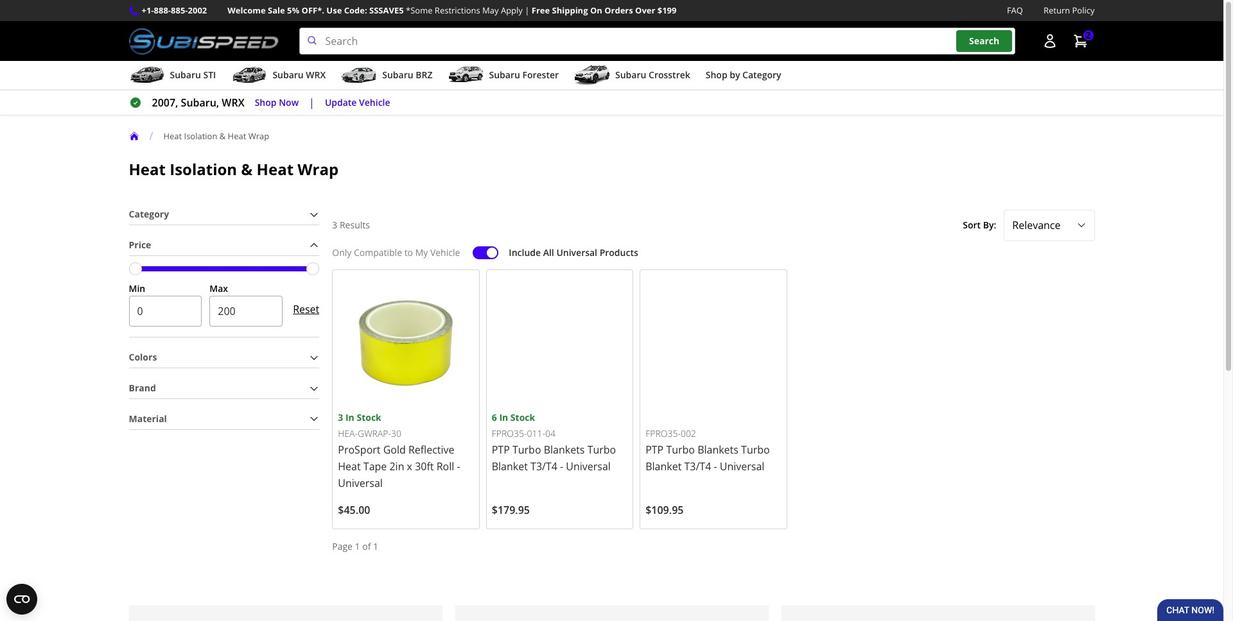 Task type: describe. For each thing, give the bounding box(es) containing it.
*some
[[406, 4, 433, 16]]

compatible
[[354, 247, 402, 259]]

t3/t4 inside ptp turbo blankets turbo blanket t3/t4 - universal
[[684, 460, 711, 474]]

ptp inside ptp turbo blankets turbo blanket t3/t4 - universal
[[646, 443, 664, 457]]

shop for shop now
[[255, 96, 277, 108]]

2002
[[188, 4, 207, 16]]

- inside ptp turbo blankets turbo blanket t3/t4 - universal
[[714, 460, 717, 474]]

sale
[[268, 4, 285, 16]]

fpro35-002
[[646, 428, 696, 440]]

apply
[[501, 4, 523, 16]]

brand
[[129, 382, 156, 395]]

page
[[332, 541, 353, 553]]

3 for 3 results
[[332, 219, 337, 231]]

stock for ptp
[[511, 412, 535, 424]]

a subaru sti thumbnail image image
[[129, 66, 165, 85]]

2 1 from the left
[[373, 541, 378, 553]]

2 button
[[1067, 28, 1095, 54]]

code:
[[344, 4, 367, 16]]

reset button
[[293, 295, 319, 325]]

reset
[[293, 303, 319, 317]]

search button
[[957, 30, 1013, 52]]

0 vertical spatial |
[[525, 4, 530, 16]]

$179.95
[[492, 504, 530, 518]]

of
[[362, 541, 371, 553]]

a subaru brz thumbnail image image
[[341, 66, 377, 85]]

policy
[[1073, 4, 1095, 16]]

0 vertical spatial &
[[220, 130, 226, 142]]

maximum slider
[[307, 263, 319, 275]]

off*.
[[302, 4, 324, 16]]

shop by category button
[[706, 64, 782, 89]]

brand button
[[129, 379, 319, 399]]

heat isolation & heat wrap link
[[163, 130, 280, 142]]

may
[[483, 4, 499, 16]]

shop by category
[[706, 69, 782, 81]]

update
[[325, 96, 357, 108]]

5%
[[287, 4, 300, 16]]

reflective
[[409, 443, 455, 457]]

subispeed logo image
[[129, 28, 279, 55]]

price
[[129, 239, 151, 251]]

subaru crosstrek button
[[574, 64, 690, 89]]

sssave5
[[369, 4, 404, 16]]

a subaru forester thumbnail image image
[[448, 66, 484, 85]]

4 turbo from the left
[[741, 443, 770, 457]]

material
[[129, 413, 167, 425]]

by
[[730, 69, 740, 81]]

page 1 of 1
[[332, 541, 378, 553]]

hea-
[[338, 428, 358, 440]]

tape
[[363, 460, 387, 474]]

my
[[415, 247, 428, 259]]

1 1 from the left
[[355, 541, 360, 553]]

only compatible to my vehicle
[[332, 247, 460, 259]]

Min text field
[[129, 296, 202, 327]]

return policy
[[1044, 4, 1095, 16]]

search
[[969, 35, 1000, 47]]

max
[[210, 282, 228, 295]]

2007, subaru, wrx
[[152, 96, 245, 110]]

shop now link
[[255, 96, 299, 110]]

wrx inside dropdown button
[[306, 69, 326, 81]]

home image
[[129, 131, 139, 141]]

subaru wrx button
[[232, 64, 326, 89]]

011-
[[527, 428, 545, 440]]

subaru sti
[[170, 69, 216, 81]]

return policy link
[[1044, 4, 1095, 17]]

minimum slider
[[129, 263, 142, 275]]

30ft
[[415, 460, 434, 474]]

welcome sale 5% off*. use code: sssave5
[[228, 4, 404, 16]]

fpro35- inside 6 in stock fpro35-011-04 ptp turbo blankets turbo blanket t3/t4 - universal
[[492, 428, 527, 440]]

colors
[[129, 352, 157, 364]]

colors button
[[129, 348, 319, 368]]

select... image
[[1076, 221, 1087, 231]]

1 horizontal spatial &
[[241, 159, 253, 180]]

universal inside 3 in stock hea-gwrap-30 prosport gold reflective heat tape 2in x 30ft roll - universal
[[338, 477, 383, 491]]

category
[[743, 69, 782, 81]]

6
[[492, 412, 497, 424]]

x
[[407, 460, 412, 474]]

universal inside 6 in stock fpro35-011-04 ptp turbo blankets turbo blanket t3/t4 - universal
[[566, 460, 611, 474]]

prosport gold reflective heat tape 2in x 30ft roll - universal image
[[338, 275, 474, 411]]

subaru sti button
[[129, 64, 216, 89]]

faq
[[1007, 4, 1023, 16]]

888-
[[154, 4, 171, 16]]

subaru for subaru brz
[[382, 69, 413, 81]]

by:
[[983, 219, 997, 231]]

over
[[635, 4, 656, 16]]

heat down heat isolation & heat wrap link at the top of the page
[[257, 159, 294, 180]]

0 vertical spatial wrap
[[248, 130, 269, 142]]

heat inside 3 in stock hea-gwrap-30 prosport gold reflective heat tape 2in x 30ft roll - universal
[[338, 460, 361, 474]]

- inside 6 in stock fpro35-011-04 ptp turbo blankets turbo blanket t3/t4 - universal
[[560, 460, 563, 474]]

3 turbo from the left
[[666, 443, 695, 457]]

0 horizontal spatial wrx
[[222, 96, 245, 110]]

restrictions
[[435, 4, 480, 16]]

faq link
[[1007, 4, 1023, 17]]

vehicle inside update vehicle button
[[359, 96, 390, 108]]

*some restrictions may apply | free shipping on orders over $199
[[406, 4, 677, 16]]

6 in stock fpro35-011-04 ptp turbo blankets turbo blanket t3/t4 - universal
[[492, 412, 616, 474]]

button image
[[1042, 33, 1058, 49]]



Task type: vqa. For each thing, say whether or not it's contained in the screenshot.
FAQ
yes



Task type: locate. For each thing, give the bounding box(es) containing it.
use
[[327, 4, 342, 16]]

|
[[525, 4, 530, 16], [309, 96, 315, 110]]

1 horizontal spatial |
[[525, 4, 530, 16]]

2 in from the left
[[499, 412, 508, 424]]

free
[[532, 4, 550, 16]]

&
[[220, 130, 226, 142], [241, 159, 253, 180]]

stock up gwrap-
[[357, 412, 381, 424]]

+1-888-885-2002
[[142, 4, 207, 16]]

- inside 3 in stock hea-gwrap-30 prosport gold reflective heat tape 2in x 30ft roll - universal
[[457, 460, 460, 474]]

1 horizontal spatial -
[[560, 460, 563, 474]]

subaru left 'forester'
[[489, 69, 520, 81]]

2 turbo from the left
[[588, 443, 616, 457]]

sti
[[203, 69, 216, 81]]

results
[[340, 219, 370, 231]]

shop for shop by category
[[706, 69, 728, 81]]

only
[[332, 247, 352, 259]]

ptp inside 6 in stock fpro35-011-04 ptp turbo blankets turbo blanket t3/t4 - universal
[[492, 443, 510, 457]]

1 in from the left
[[346, 412, 354, 424]]

heat isolation & heat wrap down heat isolation & heat wrap link at the top of the page
[[129, 159, 339, 180]]

heat right /
[[163, 130, 182, 142]]

1 vertical spatial isolation
[[170, 159, 237, 180]]

1 vertical spatial &
[[241, 159, 253, 180]]

in up hea-
[[346, 412, 354, 424]]

0 horizontal spatial blankets
[[544, 443, 585, 457]]

4 subaru from the left
[[489, 69, 520, 81]]

update vehicle
[[325, 96, 390, 108]]

shop inside shop now link
[[255, 96, 277, 108]]

fpro35- up ptp turbo blankets turbo blanket t3/t4 - universal
[[646, 428, 681, 440]]

heat down /
[[129, 159, 166, 180]]

in inside 3 in stock hea-gwrap-30 prosport gold reflective heat tape 2in x 30ft roll - universal
[[346, 412, 354, 424]]

| right now
[[309, 96, 315, 110]]

1 vertical spatial vehicle
[[430, 247, 460, 259]]

1 vertical spatial heat isolation & heat wrap
[[129, 159, 339, 180]]

1 horizontal spatial wrap
[[298, 159, 339, 180]]

0 horizontal spatial 1
[[355, 541, 360, 553]]

ptp turbo blankets turbo blanket t3/t4 - universal
[[646, 443, 770, 474]]

heat
[[163, 130, 182, 142], [228, 130, 246, 142], [129, 159, 166, 180], [257, 159, 294, 180], [338, 460, 361, 474]]

subaru left crosstrek
[[615, 69, 647, 81]]

2 - from the left
[[560, 460, 563, 474]]

subaru forester button
[[448, 64, 559, 89]]

5 subaru from the left
[[615, 69, 647, 81]]

to
[[404, 247, 413, 259]]

in right '6'
[[499, 412, 508, 424]]

gwrap-
[[358, 428, 391, 440]]

1 horizontal spatial ptp
[[646, 443, 664, 457]]

2 subaru from the left
[[273, 69, 304, 81]]

1 vertical spatial wrx
[[222, 96, 245, 110]]

include
[[509, 247, 541, 259]]

gold
[[383, 443, 406, 457]]

& down 2007, subaru, wrx
[[220, 130, 226, 142]]

subaru left sti in the top left of the page
[[170, 69, 201, 81]]

2 blanket from the left
[[646, 460, 682, 474]]

0 vertical spatial shop
[[706, 69, 728, 81]]

-
[[457, 460, 460, 474], [560, 460, 563, 474], [714, 460, 717, 474]]

1 horizontal spatial shop
[[706, 69, 728, 81]]

1 horizontal spatial in
[[499, 412, 508, 424]]

wrx
[[306, 69, 326, 81], [222, 96, 245, 110]]

crosstrek
[[649, 69, 690, 81]]

1 horizontal spatial stock
[[511, 412, 535, 424]]

subaru brz button
[[341, 64, 433, 89]]

min
[[129, 282, 145, 295]]

1 blankets from the left
[[544, 443, 585, 457]]

1 vertical spatial 3
[[338, 412, 343, 424]]

2 blankets from the left
[[698, 443, 739, 457]]

in
[[346, 412, 354, 424], [499, 412, 508, 424]]

0 vertical spatial isolation
[[184, 130, 217, 142]]

1 ptp from the left
[[492, 443, 510, 457]]

t3/t4 inside 6 in stock fpro35-011-04 ptp turbo blankets turbo blanket t3/t4 - universal
[[531, 460, 558, 474]]

1 t3/t4 from the left
[[531, 460, 558, 474]]

brz
[[416, 69, 433, 81]]

1 vertical spatial shop
[[255, 96, 277, 108]]

2 t3/t4 from the left
[[684, 460, 711, 474]]

$199
[[658, 4, 677, 16]]

isolation down subaru,
[[184, 130, 217, 142]]

0 horizontal spatial -
[[457, 460, 460, 474]]

2 ptp from the left
[[646, 443, 664, 457]]

002
[[681, 428, 696, 440]]

/
[[149, 129, 153, 143]]

1 blanket from the left
[[492, 460, 528, 474]]

1 subaru from the left
[[170, 69, 201, 81]]

on
[[590, 4, 602, 16]]

heat down prosport
[[338, 460, 361, 474]]

prosport
[[338, 443, 381, 457]]

subaru for subaru sti
[[170, 69, 201, 81]]

t3/t4 down 002
[[684, 460, 711, 474]]

a subaru wrx thumbnail image image
[[232, 66, 267, 85]]

0 horizontal spatial fpro35-
[[492, 428, 527, 440]]

open widget image
[[6, 585, 37, 615]]

include all universal products
[[509, 247, 638, 259]]

blanket down fpro35-002
[[646, 460, 682, 474]]

3 left results
[[332, 219, 337, 231]]

2in
[[390, 460, 404, 474]]

+1-888-885-2002 link
[[142, 4, 207, 17]]

wrap
[[248, 130, 269, 142], [298, 159, 339, 180]]

shop left now
[[255, 96, 277, 108]]

stock up 011-
[[511, 412, 535, 424]]

885-
[[171, 4, 188, 16]]

roll
[[437, 460, 454, 474]]

shop
[[706, 69, 728, 81], [255, 96, 277, 108]]

0 vertical spatial vehicle
[[359, 96, 390, 108]]

3 subaru from the left
[[382, 69, 413, 81]]

wrx up update
[[306, 69, 326, 81]]

0 horizontal spatial blanket
[[492, 460, 528, 474]]

1 horizontal spatial vehicle
[[430, 247, 460, 259]]

subaru inside dropdown button
[[273, 69, 304, 81]]

1 horizontal spatial wrx
[[306, 69, 326, 81]]

subaru for subaru crosstrek
[[615, 69, 647, 81]]

0 horizontal spatial wrap
[[248, 130, 269, 142]]

subaru for subaru wrx
[[273, 69, 304, 81]]

subaru up now
[[273, 69, 304, 81]]

stock inside 3 in stock hea-gwrap-30 prosport gold reflective heat tape 2in x 30ft roll - universal
[[357, 412, 381, 424]]

3 inside 3 in stock hea-gwrap-30 prosport gold reflective heat tape 2in x 30ft roll - universal
[[338, 412, 343, 424]]

in inside 6 in stock fpro35-011-04 ptp turbo blankets turbo blanket t3/t4 - universal
[[499, 412, 508, 424]]

subaru for subaru forester
[[489, 69, 520, 81]]

t3/t4
[[531, 460, 558, 474], [684, 460, 711, 474]]

wrx down a subaru wrx thumbnail image
[[222, 96, 245, 110]]

subaru wrx
[[273, 69, 326, 81]]

0 horizontal spatial in
[[346, 412, 354, 424]]

0 horizontal spatial vehicle
[[359, 96, 390, 108]]

vehicle right my on the left top
[[430, 247, 460, 259]]

blankets
[[544, 443, 585, 457], [698, 443, 739, 457]]

price button
[[129, 236, 319, 255]]

+1-
[[142, 4, 154, 16]]

1 horizontal spatial 1
[[373, 541, 378, 553]]

stock inside 6 in stock fpro35-011-04 ptp turbo blankets turbo blanket t3/t4 - universal
[[511, 412, 535, 424]]

0 horizontal spatial &
[[220, 130, 226, 142]]

0 horizontal spatial 3
[[332, 219, 337, 231]]

0 horizontal spatial |
[[309, 96, 315, 110]]

2 horizontal spatial -
[[714, 460, 717, 474]]

Select... button
[[1004, 210, 1095, 241]]

2007,
[[152, 96, 178, 110]]

Max text field
[[210, 296, 283, 327]]

update vehicle button
[[325, 96, 390, 110]]

isolation
[[184, 130, 217, 142], [170, 159, 237, 180]]

shipping
[[552, 4, 588, 16]]

shop now
[[255, 96, 299, 108]]

3 in stock hea-gwrap-30 prosport gold reflective heat tape 2in x 30ft roll - universal
[[338, 412, 460, 491]]

orders
[[605, 4, 633, 16]]

in for prosport
[[346, 412, 354, 424]]

t3/t4 down the '04'
[[531, 460, 558, 474]]

0 vertical spatial heat isolation & heat wrap
[[163, 130, 269, 142]]

stock
[[357, 412, 381, 424], [511, 412, 535, 424]]

subaru forester
[[489, 69, 559, 81]]

0 horizontal spatial ptp
[[492, 443, 510, 457]]

1 vertical spatial wrap
[[298, 159, 339, 180]]

welcome
[[228, 4, 266, 16]]

category
[[129, 208, 169, 220]]

1 horizontal spatial t3/t4
[[684, 460, 711, 474]]

1 - from the left
[[457, 460, 460, 474]]

fpro35- down '6'
[[492, 428, 527, 440]]

1 horizontal spatial blankets
[[698, 443, 739, 457]]

1 turbo from the left
[[513, 443, 541, 457]]

shop inside shop by category 'dropdown button'
[[706, 69, 728, 81]]

heat down 2007, subaru, wrx
[[228, 130, 246, 142]]

1 vertical spatial |
[[309, 96, 315, 110]]

1 horizontal spatial fpro35-
[[646, 428, 681, 440]]

1 left of
[[355, 541, 360, 553]]

2 fpro35- from the left
[[646, 428, 681, 440]]

all
[[543, 247, 554, 259]]

vehicle down subaru brz dropdown button on the top left
[[359, 96, 390, 108]]

sort by:
[[963, 219, 997, 231]]

subaru crosstrek
[[615, 69, 690, 81]]

return
[[1044, 4, 1070, 16]]

1 stock from the left
[[357, 412, 381, 424]]

1
[[355, 541, 360, 553], [373, 541, 378, 553]]

3 - from the left
[[714, 460, 717, 474]]

1 right of
[[373, 541, 378, 553]]

sort
[[963, 219, 981, 231]]

category button
[[129, 205, 319, 225]]

ptp down fpro35-002
[[646, 443, 664, 457]]

material button
[[129, 410, 319, 430]]

blanket down 011-
[[492, 460, 528, 474]]

forester
[[523, 69, 559, 81]]

0 horizontal spatial t3/t4
[[531, 460, 558, 474]]

0 horizontal spatial stock
[[357, 412, 381, 424]]

1 horizontal spatial 3
[[338, 412, 343, 424]]

isolation down heat isolation & heat wrap link at the top of the page
[[170, 159, 237, 180]]

subaru brz
[[382, 69, 433, 81]]

stock for prosport
[[357, 412, 381, 424]]

ptp down '6'
[[492, 443, 510, 457]]

products
[[600, 247, 638, 259]]

2 stock from the left
[[511, 412, 535, 424]]

3 results
[[332, 219, 370, 231]]

in for ptp
[[499, 412, 508, 424]]

universal inside ptp turbo blankets turbo blanket t3/t4 - universal
[[720, 460, 765, 474]]

blankets inside 6 in stock fpro35-011-04 ptp turbo blankets turbo blanket t3/t4 - universal
[[544, 443, 585, 457]]

0 horizontal spatial shop
[[255, 96, 277, 108]]

3 up hea-
[[338, 412, 343, 424]]

0 vertical spatial wrx
[[306, 69, 326, 81]]

1 horizontal spatial blanket
[[646, 460, 682, 474]]

subaru left brz
[[382, 69, 413, 81]]

1 fpro35- from the left
[[492, 428, 527, 440]]

heat isolation & heat wrap
[[163, 130, 269, 142], [129, 159, 339, 180]]

search input field
[[299, 28, 1015, 55]]

blanket inside ptp turbo blankets turbo blanket t3/t4 - universal
[[646, 460, 682, 474]]

blankets inside ptp turbo blankets turbo blanket t3/t4 - universal
[[698, 443, 739, 457]]

heat isolation & heat wrap down subaru,
[[163, 130, 269, 142]]

shop left by
[[706, 69, 728, 81]]

30
[[391, 428, 402, 440]]

3 for 3 in stock hea-gwrap-30 prosport gold reflective heat tape 2in x 30ft roll - universal
[[338, 412, 343, 424]]

& down heat isolation & heat wrap link at the top of the page
[[241, 159, 253, 180]]

0 vertical spatial 3
[[332, 219, 337, 231]]

subaru,
[[181, 96, 219, 110]]

04
[[545, 428, 556, 440]]

| left free at the top left of page
[[525, 4, 530, 16]]

blanket inside 6 in stock fpro35-011-04 ptp turbo blankets turbo blanket t3/t4 - universal
[[492, 460, 528, 474]]

universal
[[557, 247, 597, 259], [566, 460, 611, 474], [720, 460, 765, 474], [338, 477, 383, 491]]

a subaru crosstrek thumbnail image image
[[574, 66, 610, 85]]



